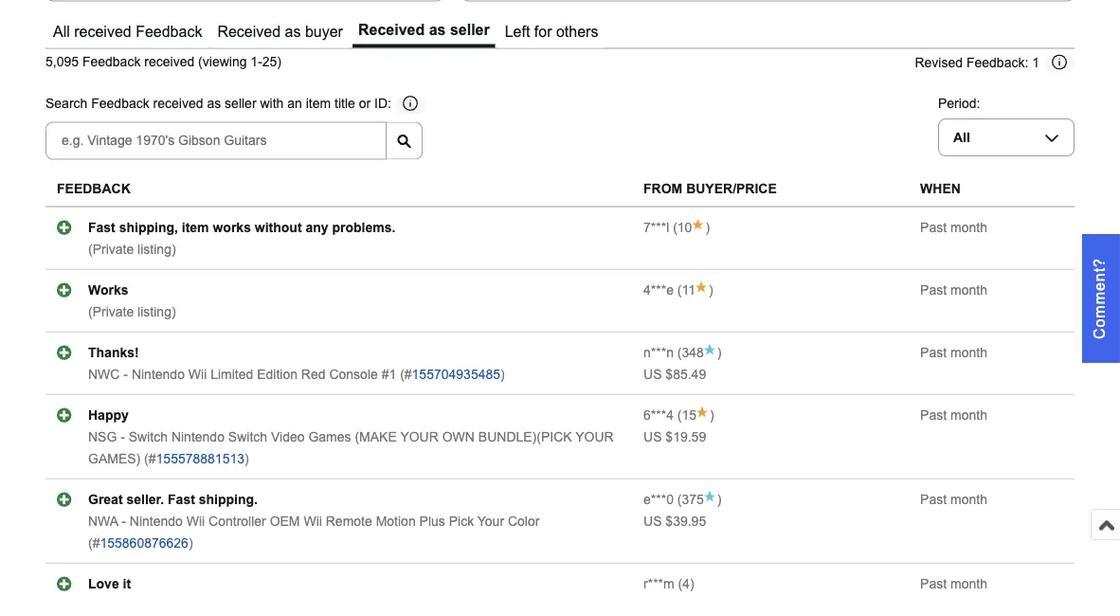 Task type: locate. For each thing, give the bounding box(es) containing it.
or
[[359, 97, 371, 111]]

155704935485 link
[[412, 367, 500, 382]]

0 horizontal spatial as
[[207, 97, 221, 111]]

past month for happy
[[920, 408, 987, 422]]

( 10
[[669, 220, 692, 235]]

fast
[[88, 220, 115, 235], [168, 492, 195, 507]]

feedback left by buyer. element left 11
[[644, 283, 674, 297]]

0 vertical spatial feedback
[[136, 23, 202, 40]]

5 month from the top
[[951, 492, 987, 507]]

0 vertical spatial -
[[124, 367, 128, 382]]

others
[[556, 23, 598, 40]]

1 horizontal spatial (#
[[144, 451, 156, 466]]

0 vertical spatial seller
[[450, 21, 490, 38]]

2 feedback left by buyer. element from the top
[[644, 283, 674, 297]]

2 past from the top
[[920, 283, 947, 297]]

) right r***m
[[690, 576, 694, 591]]

for
[[534, 23, 552, 40]]

fast shipping, item works without any problems. (private listing)
[[88, 220, 396, 257]]

1 horizontal spatial received
[[358, 21, 425, 38]]

(# right games)
[[144, 451, 156, 466]]

10
[[677, 220, 692, 235]]

past month for works
[[920, 283, 987, 297]]

( right 6***4
[[677, 408, 682, 422]]

(
[[673, 220, 677, 235], [677, 283, 682, 297], [677, 345, 682, 360], [677, 408, 682, 422], [677, 492, 682, 507], [678, 576, 683, 591]]

past month
[[920, 220, 987, 235], [920, 283, 987, 297], [920, 345, 987, 360], [920, 408, 987, 422], [920, 492, 987, 507], [920, 576, 987, 591]]

2 past month element from the top
[[920, 283, 987, 297]]

seller left left
[[450, 21, 490, 38]]

4 feedback left by buyer. element from the top
[[644, 408, 674, 422]]

0 horizontal spatial your
[[400, 430, 439, 444]]

0 horizontal spatial item
[[182, 220, 209, 235]]

fast right seller.
[[168, 492, 195, 507]]

search
[[45, 97, 88, 111]]

4 past month element from the top
[[920, 408, 987, 422]]

2 (private from the top
[[88, 304, 134, 319]]

2 vertical spatial (#
[[88, 536, 100, 550]]

(viewing
[[198, 55, 247, 69]]

received down "all received feedback" button
[[144, 55, 194, 69]]

feedback left by buyer. element left 10
[[644, 220, 669, 235]]

3 month from the top
[[951, 345, 987, 360]]

1 vertical spatial fast
[[168, 492, 195, 507]]

nintendo up 155860876626 )
[[130, 514, 183, 529]]

seller
[[450, 21, 490, 38], [225, 97, 256, 111]]

feedback left by buyer. element containing 4***e
[[644, 283, 674, 297]]

1 (private from the top
[[88, 242, 134, 257]]

all inside "all received feedback" button
[[53, 23, 70, 40]]

an
[[287, 97, 302, 111]]

3 feedback left by buyer. element from the top
[[644, 345, 674, 360]]

happy
[[88, 408, 129, 422]]

1 vertical spatial nintendo
[[171, 430, 225, 444]]

2 horizontal spatial (#
[[400, 367, 412, 382]]

4 past month from the top
[[920, 408, 987, 422]]

1 us from the top
[[644, 367, 662, 382]]

nwa - nintendo wii controller oem wii remote motion plus pick your color (#
[[88, 514, 540, 550]]

1 vertical spatial us
[[644, 430, 662, 444]]

$85.49
[[666, 367, 706, 382]]

seller.
[[126, 492, 164, 507]]

1 vertical spatial item
[[182, 220, 209, 235]]

past month for great seller. fast shipping.
[[920, 492, 987, 507]]

shipping,
[[119, 220, 178, 235]]

2 vertical spatial -
[[122, 514, 126, 529]]

nintendo inside thanks! nwc - nintendo wii limited edition red console #1 (# 155704935485 )
[[132, 367, 185, 382]]

nsg
[[88, 430, 117, 444]]

listing) down shipping,
[[138, 242, 176, 257]]

e***0
[[644, 492, 674, 507]]

1 vertical spatial received
[[144, 55, 194, 69]]

all for all received feedback
[[53, 23, 70, 40]]

nintendo inside nsg - switch nintendo switch video games (make your own bundle)(pick your games) (#
[[171, 430, 225, 444]]

feedback left by buyer. element for ( 11
[[644, 283, 674, 297]]

1 past from the top
[[920, 220, 947, 235]]

feedback left by buyer. element containing 6***4
[[644, 408, 674, 422]]

item left works
[[182, 220, 209, 235]]

(# right the #1 in the bottom left of the page
[[400, 367, 412, 382]]

month
[[951, 220, 987, 235], [951, 283, 987, 297], [951, 345, 987, 360], [951, 408, 987, 422], [951, 492, 987, 507], [951, 576, 987, 591]]

listing)
[[138, 242, 176, 257], [138, 304, 176, 319]]

(# inside nwa - nintendo wii controller oem wii remote motion plus pick your color (#
[[88, 536, 100, 550]]

as up the e.g. vintage 1970's gibson guitars text field on the left
[[207, 97, 221, 111]]

0 horizontal spatial (#
[[88, 536, 100, 550]]

- right nsg
[[121, 430, 125, 444]]

us down e***0 on the bottom of the page
[[644, 514, 662, 529]]

2 month from the top
[[951, 283, 987, 297]]

155578881513 )
[[156, 451, 249, 466]]

works
[[88, 283, 128, 297]]

1 horizontal spatial switch
[[228, 430, 267, 444]]

1 horizontal spatial your
[[576, 430, 614, 444]]

0 horizontal spatial switch
[[129, 430, 168, 444]]

month for fast shipping, item works without any problems.
[[951, 220, 987, 235]]

2 vertical spatial us
[[644, 514, 662, 529]]

- right nwa on the bottom left of page
[[122, 514, 126, 529]]

your right bundle)(pick
[[576, 430, 614, 444]]

2 switch from the left
[[228, 430, 267, 444]]

) right 375 on the bottom of the page
[[717, 492, 722, 507]]

as for seller
[[429, 21, 446, 38]]

2 horizontal spatial as
[[429, 21, 446, 38]]

0 vertical spatial (private
[[88, 242, 134, 257]]

- for happy
[[121, 430, 125, 444]]

1-
[[251, 55, 262, 69]]

search feedback received as seller with an item title or id:
[[45, 97, 391, 111]]

3 past month element from the top
[[920, 345, 987, 360]]

2 past month from the top
[[920, 283, 987, 297]]

all up 5,095
[[53, 23, 70, 40]]

month for happy
[[951, 408, 987, 422]]

us down n***n
[[644, 367, 662, 382]]

received as buyer button
[[212, 16, 349, 48]]

( for 11
[[677, 283, 682, 297]]

nwa
[[88, 514, 118, 529]]

r***m
[[644, 576, 674, 591]]

received right buyer
[[358, 21, 425, 38]]

0 vertical spatial fast
[[88, 220, 115, 235]]

1 month from the top
[[951, 220, 987, 235]]

( right 7***l
[[673, 220, 677, 235]]

received up 5,095
[[74, 23, 131, 40]]

nintendo down thanks! element
[[132, 367, 185, 382]]

0 vertical spatial listing)
[[138, 242, 176, 257]]

2 vertical spatial nintendo
[[130, 514, 183, 529]]

- right nwc
[[124, 367, 128, 382]]

feedback left by buyer. element containing 7***l
[[644, 220, 669, 235]]

switch left video
[[228, 430, 267, 444]]

1 horizontal spatial item
[[306, 97, 331, 111]]

bundle)(pick
[[478, 430, 572, 444]]

(# inside nsg - switch nintendo switch video games (make your own bundle)(pick your games) (#
[[144, 451, 156, 466]]

0 vertical spatial (#
[[400, 367, 412, 382]]

feedback left by buyer. element containing n***n
[[644, 345, 674, 360]]

( for 15
[[677, 408, 682, 422]]

1 vertical spatial -
[[121, 430, 125, 444]]

comment? link
[[1082, 234, 1120, 363]]

revised
[[915, 56, 963, 70]]

feedback down "all received feedback" button
[[82, 55, 141, 69]]

your left own
[[400, 430, 439, 444]]

0 vertical spatial nintendo
[[132, 367, 185, 382]]

5 past from the top
[[920, 492, 947, 507]]

1 horizontal spatial as
[[285, 23, 301, 40]]

works (private listing)
[[88, 283, 176, 319]]

3 past from the top
[[920, 345, 947, 360]]

past for happy
[[920, 408, 947, 422]]

feedback:
[[967, 56, 1029, 70]]

2 vertical spatial feedback
[[91, 97, 149, 111]]

( right 4***e
[[677, 283, 682, 297]]

received up the 1-
[[217, 23, 281, 40]]

nintendo up 155578881513 link
[[171, 430, 225, 444]]

nwc
[[88, 367, 120, 382]]

( 15
[[674, 408, 697, 422]]

1 vertical spatial feedback
[[82, 55, 141, 69]]

feedback left by buyer. element up "us $19.59" on the right bottom of page
[[644, 408, 674, 422]]

1 vertical spatial listing)
[[138, 304, 176, 319]]

5 past month element from the top
[[920, 492, 987, 507]]

r***m ( 4 )
[[644, 576, 694, 591]]

( for 375
[[677, 492, 682, 507]]

(private up "works" element
[[88, 242, 134, 257]]

us $19.59
[[644, 430, 706, 444]]

feedback left by buyer. element up us $39.95
[[644, 492, 674, 507]]

all inside all dropdown button
[[953, 130, 970, 145]]

month for works
[[951, 283, 987, 297]]

us
[[644, 367, 662, 382], [644, 430, 662, 444], [644, 514, 662, 529]]

0 horizontal spatial all
[[53, 23, 70, 40]]

it
[[123, 576, 131, 591]]

-
[[124, 367, 128, 382], [121, 430, 125, 444], [122, 514, 126, 529]]

id:
[[374, 97, 391, 111]]

month for thanks!
[[951, 345, 987, 360]]

5 past month from the top
[[920, 492, 987, 507]]

6 past from the top
[[920, 576, 947, 591]]

select the feedback time period you want to see element
[[938, 96, 980, 111]]

5,095 feedback received (viewing 1-25)
[[45, 55, 282, 69]]

listing) inside the works (private listing)
[[138, 304, 176, 319]]

feedback for search
[[91, 97, 149, 111]]

fast down the feedback element
[[88, 220, 115, 235]]

1 horizontal spatial all
[[953, 130, 970, 145]]

1 vertical spatial (#
[[144, 451, 156, 466]]

all down period:
[[953, 130, 970, 145]]

(private down "works" element
[[88, 304, 134, 319]]

- inside nsg - switch nintendo switch video games (make your own bundle)(pick your games) (#
[[121, 430, 125, 444]]

4 past from the top
[[920, 408, 947, 422]]

switch up games)
[[129, 430, 168, 444]]

feedback left by buyer. element for ( 10
[[644, 220, 669, 235]]

received
[[74, 23, 131, 40], [144, 55, 194, 69], [153, 97, 203, 111]]

feedback left by buyer. element left the "4"
[[644, 576, 674, 591]]

(make
[[355, 430, 397, 444]]

1 feedback left by buyer. element from the top
[[644, 220, 669, 235]]

limited
[[211, 367, 253, 382]]

) inside thanks! nwc - nintendo wii limited edition red console #1 (# 155704935485 )
[[500, 367, 505, 382]]

0 horizontal spatial received
[[217, 23, 281, 40]]

remote
[[326, 514, 372, 529]]

past month element for great seller. fast shipping.
[[920, 492, 987, 507]]

0 vertical spatial item
[[306, 97, 331, 111]]

as
[[429, 21, 446, 38], [285, 23, 301, 40], [207, 97, 221, 111]]

2 us from the top
[[644, 430, 662, 444]]

3 past month from the top
[[920, 345, 987, 360]]

past month element for happy
[[920, 408, 987, 422]]

(# for controller
[[88, 536, 100, 550]]

seller inside button
[[450, 21, 490, 38]]

) right 15
[[710, 408, 714, 422]]

6 past month element from the top
[[920, 576, 987, 591]]

received for received as buyer
[[217, 23, 281, 40]]

feedback left by buyer. element
[[644, 220, 669, 235], [644, 283, 674, 297], [644, 345, 674, 360], [644, 408, 674, 422], [644, 492, 674, 507], [644, 576, 674, 591]]

as for buyer
[[285, 23, 301, 40]]

all received feedback button
[[47, 16, 208, 48]]

feedback for 5,095
[[82, 55, 141, 69]]

us for us $19.59
[[644, 430, 662, 444]]

) up bundle)(pick
[[500, 367, 505, 382]]

item
[[306, 97, 331, 111], [182, 220, 209, 235]]

past month for thanks!
[[920, 345, 987, 360]]

nintendo for switch
[[171, 430, 225, 444]]

past month element for fast shipping, item works without any problems.
[[920, 220, 987, 235]]

wii
[[188, 367, 207, 382], [186, 514, 205, 529], [304, 514, 322, 529]]

seller left with
[[225, 97, 256, 111]]

fast shipping, item works without any problems. element
[[88, 220, 396, 235]]

5 feedback left by buyer. element from the top
[[644, 492, 674, 507]]

as left buyer
[[285, 23, 301, 40]]

(#
[[400, 367, 412, 382], [144, 451, 156, 466], [88, 536, 100, 550]]

- inside nwa - nintendo wii controller oem wii remote motion plus pick your color (#
[[122, 514, 126, 529]]

1 vertical spatial seller
[[225, 97, 256, 111]]

as left left
[[429, 21, 446, 38]]

2 listing) from the top
[[138, 304, 176, 319]]

1 past month from the top
[[920, 220, 987, 235]]

feedback right the search
[[91, 97, 149, 111]]

wii down great seller. fast shipping. element
[[186, 514, 205, 529]]

( right e***0 on the bottom of the page
[[677, 492, 682, 507]]

1 vertical spatial (private
[[88, 304, 134, 319]]

switch
[[129, 430, 168, 444], [228, 430, 267, 444]]

from buyer/price
[[644, 182, 777, 196]]

2 vertical spatial received
[[153, 97, 203, 111]]

nintendo inside nwa - nintendo wii controller oem wii remote motion plus pick your color (#
[[130, 514, 183, 529]]

1 horizontal spatial seller
[[450, 21, 490, 38]]

1
[[1032, 56, 1040, 70]]

item right an on the left top of the page
[[306, 97, 331, 111]]

thanks! nwc - nintendo wii limited edition red console #1 (# 155704935485 )
[[88, 345, 505, 382]]

feedback left by buyer. element containing e***0
[[644, 492, 674, 507]]

your
[[477, 514, 504, 529]]

all for all
[[953, 130, 970, 145]]

(private inside the works (private listing)
[[88, 304, 134, 319]]

1 past month element from the top
[[920, 220, 987, 235]]

past for great seller. fast shipping.
[[920, 492, 947, 507]]

past month for fast shipping, item works without any problems.
[[920, 220, 987, 235]]

4
[[683, 576, 690, 591]]

(# down nwa on the bottom left of page
[[88, 536, 100, 550]]

great seller. fast shipping. element
[[88, 492, 258, 507]]

4 month from the top
[[951, 408, 987, 422]]

6 feedback left by buyer. element from the top
[[644, 576, 674, 591]]

1 horizontal spatial fast
[[168, 492, 195, 507]]

- for great seller. fast shipping.
[[122, 514, 126, 529]]

1 listing) from the top
[[138, 242, 176, 257]]

$39.95
[[666, 514, 706, 529]]

0 vertical spatial us
[[644, 367, 662, 382]]

feedback up the 5,095 feedback received (viewing 1-25)
[[136, 23, 202, 40]]

us down 6***4
[[644, 430, 662, 444]]

great seller. fast shipping.
[[88, 492, 258, 507]]

listing) up thanks! element
[[138, 304, 176, 319]]

0 vertical spatial received
[[74, 23, 131, 40]]

past month element
[[920, 220, 987, 235], [920, 283, 987, 297], [920, 345, 987, 360], [920, 408, 987, 422], [920, 492, 987, 507], [920, 576, 987, 591]]

buyer/price
[[686, 182, 777, 196]]

1 vertical spatial all
[[953, 130, 970, 145]]

(private
[[88, 242, 134, 257], [88, 304, 134, 319]]

wii left the limited
[[188, 367, 207, 382]]

received as buyer
[[217, 23, 343, 40]]

0 vertical spatial all
[[53, 23, 70, 40]]

works element
[[88, 283, 128, 297]]

3 us from the top
[[644, 514, 662, 529]]

( right n***n
[[677, 345, 682, 360]]

feedback element
[[57, 182, 131, 196]]

) right 348 at the bottom right
[[717, 345, 722, 360]]

received down the 5,095 feedback received (viewing 1-25)
[[153, 97, 203, 111]]

us for us $85.49
[[644, 367, 662, 382]]

your
[[400, 430, 439, 444], [576, 430, 614, 444]]

love it element
[[88, 576, 131, 591]]

0 horizontal spatial fast
[[88, 220, 115, 235]]

) right 11
[[709, 283, 713, 297]]

155578881513 link
[[156, 451, 245, 466]]

feedback left by buyer. element up the us $85.49
[[644, 345, 674, 360]]

past
[[920, 220, 947, 235], [920, 283, 947, 297], [920, 345, 947, 360], [920, 408, 947, 422], [920, 492, 947, 507], [920, 576, 947, 591]]



Task type: describe. For each thing, give the bounding box(es) containing it.
left for others
[[505, 23, 598, 40]]

item inside fast shipping, item works without any problems. (private listing)
[[182, 220, 209, 235]]

( 375
[[674, 492, 704, 507]]

received for 5,095
[[144, 55, 194, 69]]

( for 10
[[673, 220, 677, 235]]

6 month from the top
[[951, 576, 987, 591]]

fast inside fast shipping, item works without any problems. (private listing)
[[88, 220, 115, 235]]

) up shipping.
[[245, 451, 249, 466]]

past for works
[[920, 283, 947, 297]]

$19.59
[[666, 430, 706, 444]]

received as seller
[[358, 21, 490, 38]]

15
[[682, 408, 697, 422]]

console
[[329, 367, 378, 382]]

375
[[682, 492, 704, 507]]

nintendo for wii
[[132, 367, 185, 382]]

all button
[[938, 119, 1075, 157]]

title
[[335, 97, 355, 111]]

(# inside thanks! nwc - nintendo wii limited edition red console #1 (# 155704935485 )
[[400, 367, 412, 382]]

155860876626 )
[[100, 536, 193, 550]]

motion
[[376, 514, 416, 529]]

any
[[306, 220, 328, 235]]

past month element for works
[[920, 283, 987, 297]]

us $39.95
[[644, 514, 706, 529]]

past month element for thanks!
[[920, 345, 987, 360]]

oem
[[270, 514, 300, 529]]

comment?
[[1091, 258, 1108, 339]]

2 your from the left
[[576, 430, 614, 444]]

7***l
[[644, 220, 669, 235]]

past for fast shipping, item works without any problems.
[[920, 220, 947, 235]]

#1
[[382, 367, 396, 382]]

month for great seller. fast shipping.
[[951, 492, 987, 507]]

348
[[682, 345, 704, 360]]

when element
[[920, 182, 961, 196]]

listing) inside fast shipping, item works without any problems. (private listing)
[[138, 242, 176, 257]]

games
[[308, 430, 351, 444]]

love
[[88, 576, 119, 591]]

155860876626
[[100, 536, 188, 550]]

feedback left by buyer. element for ( 375
[[644, 492, 674, 507]]

red
[[301, 367, 326, 382]]

n***n
[[644, 345, 674, 360]]

received for search
[[153, 97, 203, 111]]

feedback
[[57, 182, 131, 196]]

1 switch from the left
[[129, 430, 168, 444]]

25)
[[262, 55, 282, 69]]

from
[[644, 182, 683, 196]]

155860876626 link
[[100, 536, 188, 550]]

) down "great seller. fast shipping."
[[188, 536, 193, 550]]

us for us $39.95
[[644, 514, 662, 529]]

wii right oem
[[304, 514, 322, 529]]

revised feedback: 1
[[915, 56, 1040, 70]]

feedback inside button
[[136, 23, 202, 40]]

0 horizontal spatial seller
[[225, 97, 256, 111]]

buyer
[[305, 23, 343, 40]]

own
[[442, 430, 475, 444]]

from buyer/price element
[[644, 182, 777, 196]]

period:
[[938, 96, 980, 111]]

thanks!
[[88, 345, 139, 360]]

4***e
[[644, 283, 674, 297]]

love it
[[88, 576, 131, 591]]

received for received as seller
[[358, 21, 425, 38]]

1 your from the left
[[400, 430, 439, 444]]

us $85.49
[[644, 367, 706, 382]]

(# for switch
[[144, 451, 156, 466]]

left
[[505, 23, 530, 40]]

feedback left by buyer. element for ( 348
[[644, 345, 674, 360]]

(private inside fast shipping, item works without any problems. (private listing)
[[88, 242, 134, 257]]

) right 10
[[705, 220, 710, 235]]

all received feedback
[[53, 23, 202, 40]]

11
[[682, 283, 696, 297]]

e.g. Vintage 1970's Gibson Guitars text field
[[45, 122, 387, 160]]

past for thanks!
[[920, 345, 947, 360]]

feedback left by buyer. element containing r***m
[[644, 576, 674, 591]]

with
[[260, 97, 284, 111]]

feedback left by buyer. element for ( 15
[[644, 408, 674, 422]]

- inside thanks! nwc - nintendo wii limited edition red console #1 (# 155704935485 )
[[124, 367, 128, 382]]

when
[[920, 182, 961, 196]]

games)
[[88, 451, 140, 466]]

wii inside thanks! nwc - nintendo wii limited edition red console #1 (# 155704935485 )
[[188, 367, 207, 382]]

video
[[271, 430, 305, 444]]

without
[[255, 220, 302, 235]]

thanks! element
[[88, 345, 139, 360]]

5,095
[[45, 55, 79, 69]]

shipping.
[[199, 492, 258, 507]]

color
[[508, 514, 540, 529]]

problems.
[[332, 220, 396, 235]]

( right r***m
[[678, 576, 683, 591]]

nsg - switch nintendo switch video games (make your own bundle)(pick your games) (#
[[88, 430, 614, 466]]

left for others button
[[499, 16, 604, 48]]

155578881513
[[156, 451, 245, 466]]

pick
[[449, 514, 474, 529]]

received inside button
[[74, 23, 131, 40]]

happy element
[[88, 408, 129, 422]]

edition
[[257, 367, 298, 382]]

( for 348
[[677, 345, 682, 360]]

6 past month from the top
[[920, 576, 987, 591]]

controller
[[209, 514, 266, 529]]

works
[[213, 220, 251, 235]]

received as seller button
[[352, 16, 495, 48]]

great
[[88, 492, 123, 507]]

6***4
[[644, 408, 674, 422]]



Task type: vqa. For each thing, say whether or not it's contained in the screenshot.
second Past Month element
yes



